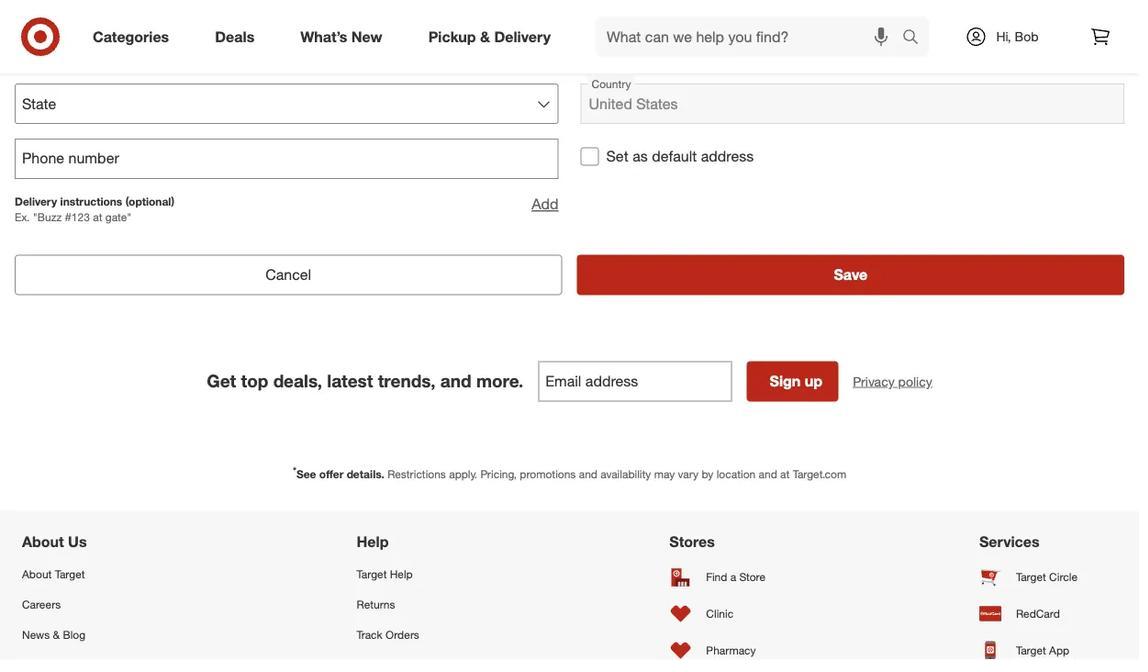 Task type: vqa. For each thing, say whether or not it's contained in the screenshot.
leftmost Help
yes



Task type: locate. For each thing, give the bounding box(es) containing it.
2 horizontal spatial and
[[759, 467, 778, 481]]

target for target app
[[1017, 644, 1047, 658]]

trends,
[[378, 371, 436, 392]]

1 horizontal spatial &
[[480, 28, 490, 46]]

find
[[707, 571, 728, 584]]

0 vertical spatial &
[[480, 28, 490, 46]]

target up returns
[[357, 568, 387, 581]]

0 vertical spatial help
[[357, 534, 389, 551]]

delivery right the pickup
[[494, 28, 551, 46]]

1 vertical spatial about
[[22, 568, 52, 581]]

returns link
[[357, 590, 474, 620]]

categories link
[[77, 17, 192, 57]]

Set as default address checkbox
[[581, 148, 599, 166]]

redcard
[[1017, 607, 1061, 621]]

What can we help you find? suggestions appear below search field
[[596, 17, 907, 57]]

0 horizontal spatial at
[[93, 211, 102, 225]]

about up about target
[[22, 534, 64, 551]]

privacy policy
[[853, 374, 933, 390]]

None text field
[[581, 29, 1125, 69]]

at
[[93, 211, 102, 225], [781, 467, 790, 481]]

add
[[532, 196, 559, 214]]

target for target circle
[[1017, 571, 1047, 584]]

about up careers
[[22, 568, 52, 581]]

and
[[441, 371, 472, 392], [579, 467, 598, 481], [759, 467, 778, 481]]

0 vertical spatial at
[[93, 211, 102, 225]]

*
[[293, 465, 297, 476]]

at left target.com
[[781, 467, 790, 481]]

about
[[22, 534, 64, 551], [22, 568, 52, 581]]

1 about from the top
[[22, 534, 64, 551]]

cancel
[[266, 266, 311, 284]]

target app link
[[980, 633, 1118, 660]]

save button
[[577, 255, 1125, 296]]

categories
[[93, 28, 169, 46]]

policy
[[899, 374, 933, 390]]

0 horizontal spatial delivery
[[15, 195, 57, 209]]

delivery inside delivery instructions (optional) ex. "buzz #123 at gate"
[[15, 195, 57, 209]]

0 horizontal spatial &
[[53, 628, 60, 642]]

details.
[[347, 467, 385, 481]]

target left app
[[1017, 644, 1047, 658]]

& left blog
[[53, 628, 60, 642]]

track orders
[[357, 628, 420, 642]]

and right location
[[759, 467, 778, 481]]

news & blog link
[[22, 620, 161, 651]]

top
[[241, 371, 269, 392]]

and left availability
[[579, 467, 598, 481]]

as
[[633, 148, 648, 166]]

1 horizontal spatial and
[[579, 467, 598, 481]]

what's new link
[[285, 17, 406, 57]]

track orders link
[[357, 620, 474, 651]]

1 vertical spatial at
[[781, 467, 790, 481]]

about target
[[22, 568, 85, 581]]

& right the pickup
[[480, 28, 490, 46]]

1 horizontal spatial help
[[390, 568, 413, 581]]

target app
[[1017, 644, 1070, 658]]

blog
[[63, 628, 85, 642]]

get
[[207, 371, 236, 392]]

bob
[[1015, 28, 1039, 45]]

sign up
[[770, 373, 823, 391]]

news & blog
[[22, 628, 85, 642]]

find a store
[[707, 571, 766, 584]]

location
[[717, 467, 756, 481]]

set
[[607, 148, 629, 166]]

None telephone field
[[15, 139, 559, 180]]

may
[[655, 467, 675, 481]]

new
[[352, 28, 383, 46]]

search button
[[895, 17, 939, 61]]

1 vertical spatial &
[[53, 628, 60, 642]]

0 vertical spatial about
[[22, 534, 64, 551]]

target.com
[[793, 467, 847, 481]]

cancel button
[[15, 255, 563, 296]]

delivery
[[494, 28, 551, 46], [15, 195, 57, 209]]

pharmacy
[[707, 644, 756, 658]]

2 about from the top
[[22, 568, 52, 581]]

store
[[740, 571, 766, 584]]

1 vertical spatial delivery
[[15, 195, 57, 209]]

target for target help
[[357, 568, 387, 581]]

about for about target
[[22, 568, 52, 581]]

careers link
[[22, 590, 161, 620]]

help up returns link
[[390, 568, 413, 581]]

pickup & delivery
[[429, 28, 551, 46]]

help
[[357, 534, 389, 551], [390, 568, 413, 581]]

privacy policy link
[[853, 373, 933, 391]]

news
[[22, 628, 50, 642]]

&
[[480, 28, 490, 46], [53, 628, 60, 642]]

vary
[[678, 467, 699, 481]]

at down instructions
[[93, 211, 102, 225]]

orders
[[386, 628, 420, 642]]

& for pickup
[[480, 28, 490, 46]]

target left circle
[[1017, 571, 1047, 584]]

about us
[[22, 534, 87, 551]]

None text field
[[581, 84, 1125, 124], [538, 362, 732, 402], [581, 84, 1125, 124], [538, 362, 732, 402]]

0 vertical spatial delivery
[[494, 28, 551, 46]]

careers
[[22, 598, 61, 612]]

* see offer details. restrictions apply. pricing, promotions and availability may vary by location and at target.com
[[293, 465, 847, 481]]

1 horizontal spatial at
[[781, 467, 790, 481]]

None telephone field
[[15, 29, 559, 69]]

target
[[55, 568, 85, 581], [357, 568, 387, 581], [1017, 571, 1047, 584], [1017, 644, 1047, 658]]

delivery up '"buzz'
[[15, 195, 57, 209]]

help up target help on the bottom of page
[[357, 534, 389, 551]]

pricing,
[[481, 467, 517, 481]]

and left the 'more.'
[[441, 371, 472, 392]]

target down us
[[55, 568, 85, 581]]



Task type: describe. For each thing, give the bounding box(es) containing it.
latest
[[327, 371, 373, 392]]

target help link
[[357, 559, 474, 590]]

about target link
[[22, 559, 161, 590]]

clinic link
[[670, 596, 784, 633]]

set as default address
[[607, 148, 754, 166]]

instructions
[[60, 195, 122, 209]]

apply.
[[449, 467, 478, 481]]

default
[[652, 148, 697, 166]]

up
[[805, 373, 823, 391]]

sign
[[770, 373, 801, 391]]

a
[[731, 571, 737, 584]]

returns
[[357, 598, 395, 612]]

target circle
[[1017, 571, 1078, 584]]

at inside * see offer details. restrictions apply. pricing, promotions and availability may vary by location and at target.com
[[781, 467, 790, 481]]

pickup
[[429, 28, 476, 46]]

pharmacy link
[[670, 633, 784, 660]]

privacy
[[853, 374, 895, 390]]

deals link
[[199, 17, 278, 57]]

more.
[[477, 371, 524, 392]]

see
[[297, 467, 316, 481]]

target help
[[357, 568, 413, 581]]

deals,
[[273, 371, 322, 392]]

offer
[[319, 467, 344, 481]]

"buzz
[[33, 211, 62, 225]]

add button
[[532, 194, 559, 215]]

us
[[68, 534, 87, 551]]

hi,
[[997, 28, 1012, 45]]

0 horizontal spatial help
[[357, 534, 389, 551]]

(optional)
[[125, 195, 175, 209]]

redcard link
[[980, 596, 1118, 633]]

about for about us
[[22, 534, 64, 551]]

promotions
[[520, 467, 576, 481]]

get top deals, latest trends, and more.
[[207, 371, 524, 392]]

services
[[980, 534, 1040, 551]]

1 vertical spatial help
[[390, 568, 413, 581]]

what's new
[[301, 28, 383, 46]]

restrictions
[[388, 467, 446, 481]]

gate"
[[105, 211, 132, 225]]

hi, bob
[[997, 28, 1039, 45]]

pickup & delivery link
[[413, 17, 574, 57]]

availability
[[601, 467, 651, 481]]

#123
[[65, 211, 90, 225]]

address
[[701, 148, 754, 166]]

& for news
[[53, 628, 60, 642]]

circle
[[1050, 571, 1078, 584]]

find a store link
[[670, 559, 784, 596]]

save
[[834, 266, 868, 284]]

ex.
[[15, 211, 30, 225]]

at inside delivery instructions (optional) ex. "buzz #123 at gate"
[[93, 211, 102, 225]]

app
[[1050, 644, 1070, 658]]

search
[[895, 29, 939, 47]]

1 horizontal spatial delivery
[[494, 28, 551, 46]]

delivery instructions (optional) ex. "buzz #123 at gate"
[[15, 195, 175, 225]]

track
[[357, 628, 383, 642]]

0 horizontal spatial and
[[441, 371, 472, 392]]

clinic
[[707, 607, 734, 621]]

target circle link
[[980, 559, 1118, 596]]

stores
[[670, 534, 715, 551]]

sign up button
[[747, 362, 839, 402]]

what's
[[301, 28, 348, 46]]

deals
[[215, 28, 255, 46]]



